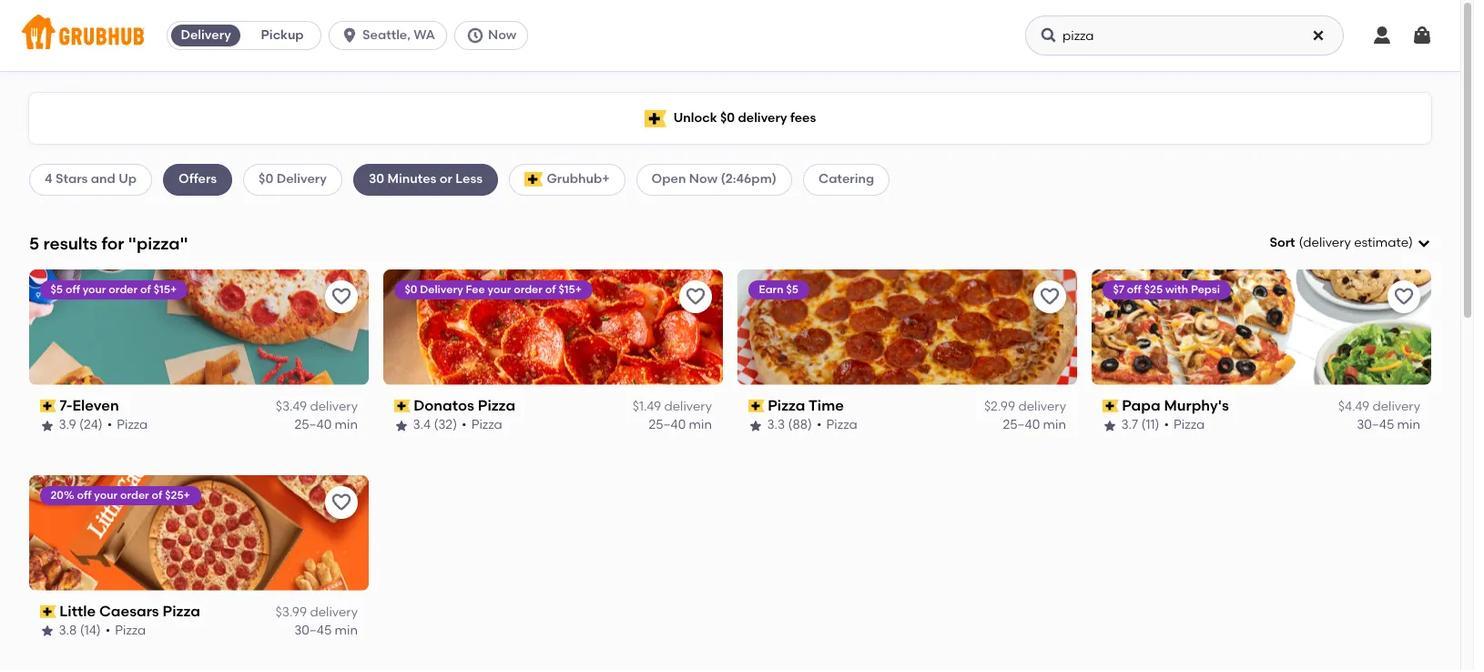 Task type: vqa. For each thing, say whether or not it's contained in the screenshot.


Task type: describe. For each thing, give the bounding box(es) containing it.
svg image inside now button
[[466, 26, 484, 45]]

$2.99 delivery
[[984, 399, 1066, 414]]

pizza down the donatos pizza
[[472, 417, 503, 433]]

20% off your order of $25+
[[51, 489, 191, 501]]

star icon image for papa murphy's
[[1103, 418, 1117, 433]]

1 $5 from the left
[[51, 283, 63, 296]]

delivery for little caesars pizza
[[310, 605, 358, 620]]

off for papa
[[1128, 283, 1142, 296]]

2 $5 from the left
[[787, 283, 799, 296]]

7-
[[60, 397, 73, 414]]

star icon image for pizza time
[[749, 418, 763, 433]]

delivery inside field
[[1303, 235, 1351, 250]]

delivery for 7-eleven
[[310, 399, 358, 414]]

little caesars pizza
[[60, 603, 201, 620]]

star icon image for donatos pizza
[[394, 418, 409, 433]]

up
[[119, 171, 137, 187]]

• for eleven
[[108, 417, 113, 433]]

$4.49 delivery
[[1338, 399, 1421, 414]]

• pizza for caesars
[[106, 623, 146, 639]]

delivery for donatos pizza
[[664, 399, 712, 414]]

1 $15+ from the left
[[154, 283, 177, 296]]

min for 7-eleven
[[335, 417, 358, 433]]

pizza right (24)
[[117, 417, 148, 433]]

$1.49 delivery
[[633, 399, 712, 414]]

subscription pass image for papa murphy's
[[1103, 400, 1119, 413]]

25–40 for 7-eleven
[[295, 417, 332, 433]]

order right fee
[[514, 283, 543, 296]]

3.3
[[768, 417, 786, 433]]

25–40 min for pizza time
[[1003, 417, 1066, 433]]

3.4 (32)
[[413, 417, 458, 433]]

wa
[[414, 27, 435, 43]]

3.3 (88)
[[768, 417, 813, 433]]

$3.49 delivery
[[276, 399, 358, 414]]

little
[[60, 603, 96, 620]]

delivery for papa murphy's
[[1373, 399, 1421, 414]]

4 stars and up
[[45, 171, 137, 187]]

your for 7-eleven
[[83, 283, 107, 296]]

save this restaurant button for donatos pizza
[[679, 280, 712, 313]]

• pizza for time
[[817, 417, 858, 433]]

3.7 (11)
[[1122, 417, 1160, 433]]

• for pizza
[[462, 417, 467, 433]]

eleven
[[73, 397, 120, 414]]

unlock
[[674, 110, 717, 126]]

7-eleven logo image
[[29, 269, 369, 385]]

off for little
[[77, 489, 92, 501]]

30–45 min for papa murphy's
[[1357, 417, 1421, 433]]

donatos pizza
[[414, 397, 516, 414]]

min for donatos pizza
[[689, 417, 712, 433]]

seattle,
[[363, 27, 411, 43]]

grubhub+
[[547, 171, 610, 187]]

$3.99
[[276, 605, 307, 620]]

earn
[[759, 283, 784, 296]]

order for little caesars pizza
[[121, 489, 150, 501]]

30–45 min for little caesars pizza
[[294, 623, 358, 639]]

grubhub plus flag logo image for unlock $0 delivery fees
[[644, 110, 666, 127]]

murphy's
[[1165, 397, 1230, 414]]

seattle, wa
[[363, 27, 435, 43]]

save this restaurant button for little caesars pizza
[[325, 486, 358, 519]]

save this restaurant image for pizza time
[[1039, 286, 1061, 308]]

3.4
[[413, 417, 431, 433]]

$3.49
[[276, 399, 307, 414]]

Search for food, convenience, alcohol... search field
[[1025, 15, 1344, 56]]

main navigation navigation
[[0, 0, 1461, 71]]

earn $5
[[759, 283, 799, 296]]

subscription pass image for little caesars pizza
[[40, 606, 56, 618]]

subscription pass image for 7-eleven
[[40, 400, 56, 413]]

save this restaurant image for little caesars pizza
[[331, 491, 352, 513]]

save this restaurant image for donatos pizza
[[685, 286, 707, 308]]

offers
[[179, 171, 217, 187]]

donatos
[[414, 397, 475, 414]]

minutes
[[388, 171, 437, 187]]

$0 delivery fee your order of $15+
[[405, 283, 582, 296]]

(2:46pm)
[[721, 171, 777, 187]]

30 minutes or less
[[369, 171, 483, 187]]

pickup button
[[244, 21, 321, 50]]

open
[[652, 171, 686, 187]]

papa murphy's logo image
[[1092, 269, 1431, 385]]

open now (2:46pm)
[[652, 171, 777, 187]]

7-eleven
[[60, 397, 120, 414]]

subscription pass image for donatos pizza
[[394, 400, 410, 413]]

30
[[369, 171, 384, 187]]

delivery for $0 delivery fee your order of $15+
[[420, 283, 464, 296]]

3.9 (24)
[[59, 417, 103, 433]]

caesars
[[100, 603, 160, 620]]

your right fee
[[488, 283, 512, 296]]

fee
[[466, 283, 486, 296]]

$0 delivery
[[259, 171, 327, 187]]

min for little caesars pizza
[[335, 623, 358, 639]]

save this restaurant image for 7-eleven
[[331, 286, 352, 308]]

pizza right donatos
[[478, 397, 516, 414]]

of for 7-eleven
[[141, 283, 151, 296]]

min for papa murphy's
[[1397, 417, 1421, 433]]

and
[[91, 171, 116, 187]]

25–40 for pizza time
[[1003, 417, 1040, 433]]

(
[[1299, 235, 1303, 250]]

pizza down the little caesars pizza
[[115, 623, 146, 639]]

svg image inside field
[[1417, 236, 1431, 251]]

seattle, wa button
[[329, 21, 454, 50]]

3.8
[[59, 623, 77, 639]]

sort
[[1270, 235, 1295, 250]]

delivery for pizza time
[[1018, 399, 1066, 414]]

save this restaurant button for pizza time
[[1034, 280, 1066, 313]]

delivery left 'fees'
[[738, 110, 787, 126]]

$7
[[1114, 283, 1125, 296]]

svg image inside seattle, wa button
[[341, 26, 359, 45]]

none field containing sort
[[1270, 234, 1431, 253]]

20%
[[51, 489, 75, 501]]

subscription pass image for pizza time
[[749, 400, 765, 413]]

stars
[[56, 171, 88, 187]]

save this restaurant button for 7-eleven
[[325, 280, 358, 313]]

little caesars pizza logo image
[[29, 475, 369, 591]]



Task type: locate. For each thing, give the bounding box(es) containing it.
1 vertical spatial $0
[[259, 171, 273, 187]]

1 horizontal spatial 30–45 min
[[1357, 417, 1421, 433]]

star icon image
[[40, 418, 55, 433], [394, 418, 409, 433], [749, 418, 763, 433], [1103, 418, 1117, 433], [40, 624, 55, 639]]

1 horizontal spatial subscription pass image
[[394, 400, 410, 413]]

of
[[141, 283, 151, 296], [546, 283, 556, 296], [152, 489, 163, 501]]

estimate
[[1354, 235, 1409, 250]]

less
[[456, 171, 483, 187]]

25–40 min for donatos pizza
[[649, 417, 712, 433]]

of down "pizza"
[[141, 283, 151, 296]]

0 vertical spatial 30–45
[[1357, 417, 1394, 433]]

pickup
[[261, 27, 304, 43]]

"pizza"
[[128, 233, 188, 254]]

1 subscription pass image from the left
[[40, 400, 56, 413]]

min for pizza time
[[1043, 417, 1066, 433]]

$1.49
[[633, 399, 661, 414]]

results
[[43, 233, 97, 254]]

subscription pass image
[[394, 400, 410, 413], [1103, 400, 1119, 413], [40, 606, 56, 618]]

• pizza down "papa murphy's"
[[1165, 417, 1205, 433]]

30–45 for papa murphy's
[[1357, 417, 1394, 433]]

now inside button
[[488, 27, 517, 43]]

•
[[108, 417, 113, 433], [462, 417, 467, 433], [817, 417, 822, 433], [1165, 417, 1170, 433], [106, 623, 111, 639]]

2 subscription pass image from the left
[[749, 400, 765, 413]]

pepsi
[[1191, 283, 1221, 296]]

None field
[[1270, 234, 1431, 253]]

2 horizontal spatial $0
[[720, 110, 735, 126]]

unlock $0 delivery fees
[[674, 110, 816, 126]]

1 vertical spatial grubhub plus flag logo image
[[525, 172, 543, 187]]

$4.49
[[1338, 399, 1370, 414]]

save this restaurant image for papa murphy's
[[1393, 286, 1415, 308]]

25–40 down $2.99 delivery
[[1003, 417, 1040, 433]]

30–45 down $4.49 delivery
[[1357, 417, 1394, 433]]

3.7
[[1122, 417, 1139, 433]]

0 vertical spatial 30–45 min
[[1357, 417, 1421, 433]]

for
[[101, 233, 124, 254]]

(88)
[[789, 417, 813, 433]]

• pizza down caesars
[[106, 623, 146, 639]]

order
[[109, 283, 138, 296], [514, 283, 543, 296], [121, 489, 150, 501]]

papa
[[1122, 397, 1161, 414]]

of for little caesars pizza
[[152, 489, 163, 501]]

subscription pass image left pizza time
[[749, 400, 765, 413]]

1 horizontal spatial delivery
[[277, 171, 327, 187]]

(24)
[[80, 417, 103, 433]]

0 horizontal spatial 30–45
[[294, 623, 332, 639]]

min down '$1.49 delivery'
[[689, 417, 712, 433]]

1 vertical spatial delivery
[[277, 171, 327, 187]]

25–40 min for 7-eleven
[[295, 417, 358, 433]]

now right wa
[[488, 27, 517, 43]]

0 horizontal spatial now
[[488, 27, 517, 43]]

$5 right earn
[[787, 283, 799, 296]]

30–45
[[1357, 417, 1394, 433], [294, 623, 332, 639]]

0 horizontal spatial of
[[141, 283, 151, 296]]

pizza down time at the bottom of page
[[827, 417, 858, 433]]

2 horizontal spatial subscription pass image
[[1103, 400, 1119, 413]]

5
[[29, 233, 39, 254]]

• pizza for pizza
[[462, 417, 503, 433]]

your right 20%
[[95, 489, 118, 501]]

25–40 min down $2.99 delivery
[[1003, 417, 1066, 433]]

1 horizontal spatial 30–45
[[1357, 417, 1394, 433]]

$25+
[[165, 489, 191, 501]]

3 25–40 min from the left
[[1003, 417, 1066, 433]]

delivery
[[738, 110, 787, 126], [1303, 235, 1351, 250], [310, 399, 358, 414], [664, 399, 712, 414], [1018, 399, 1066, 414], [1373, 399, 1421, 414], [310, 605, 358, 620]]

off
[[66, 283, 81, 296], [1128, 283, 1142, 296], [77, 489, 92, 501]]

star icon image left 3.4
[[394, 418, 409, 433]]

30–45 min
[[1357, 417, 1421, 433], [294, 623, 358, 639]]

1 horizontal spatial $0
[[405, 283, 418, 296]]

0 horizontal spatial $15+
[[154, 283, 177, 296]]

(14)
[[80, 623, 101, 639]]

30–45 min down the $3.99 delivery
[[294, 623, 358, 639]]

pizza up the 3.3 (88)
[[768, 397, 806, 414]]

$0 right the offers
[[259, 171, 273, 187]]

2 horizontal spatial 25–40 min
[[1003, 417, 1066, 433]]

delivery inside button
[[181, 27, 231, 43]]

• right (32)
[[462, 417, 467, 433]]

delivery right sort
[[1303, 235, 1351, 250]]

of right fee
[[546, 283, 556, 296]]

25–40 down '$1.49 delivery'
[[649, 417, 686, 433]]

3.8 (14)
[[59, 623, 101, 639]]

star icon image for little caesars pizza
[[40, 624, 55, 639]]

• pizza right (24)
[[108, 417, 148, 433]]

subscription pass image left papa
[[1103, 400, 1119, 413]]

1 vertical spatial 30–45 min
[[294, 623, 358, 639]]

0 vertical spatial now
[[488, 27, 517, 43]]

off right 20%
[[77, 489, 92, 501]]

star icon image left 3.3
[[749, 418, 763, 433]]

delivery for $0 delivery
[[277, 171, 327, 187]]

now button
[[454, 21, 536, 50]]

papa murphy's
[[1122, 397, 1230, 414]]

1 vertical spatial now
[[689, 171, 718, 187]]

pizza
[[478, 397, 516, 414], [768, 397, 806, 414], [117, 417, 148, 433], [472, 417, 503, 433], [827, 417, 858, 433], [1174, 417, 1205, 433], [163, 603, 201, 620], [115, 623, 146, 639]]

4
[[45, 171, 53, 187]]

subscription pass image left 'little'
[[40, 606, 56, 618]]

$5 off your order of $15+
[[51, 283, 177, 296]]

• pizza down time at the bottom of page
[[817, 417, 858, 433]]

min down $3.49 delivery
[[335, 417, 358, 433]]

0 vertical spatial $0
[[720, 110, 735, 126]]

delivery button
[[168, 21, 244, 50]]

fees
[[790, 110, 816, 126]]

25–40
[[295, 417, 332, 433], [649, 417, 686, 433], [1003, 417, 1040, 433]]

of left $25+
[[152, 489, 163, 501]]

1 25–40 min from the left
[[295, 417, 358, 433]]

25–40 min down '$1.49 delivery'
[[649, 417, 712, 433]]

pizza right caesars
[[163, 603, 201, 620]]

30–45 down the $3.99 delivery
[[294, 623, 332, 639]]

• pizza for eleven
[[108, 417, 148, 433]]

$5
[[51, 283, 63, 296], [787, 283, 799, 296]]

30–45 for little caesars pizza
[[294, 623, 332, 639]]

0 horizontal spatial delivery
[[181, 27, 231, 43]]

$7 off $25 with pepsi
[[1114, 283, 1221, 296]]

subscription pass image
[[40, 400, 56, 413], [749, 400, 765, 413]]

$15+
[[154, 283, 177, 296], [559, 283, 582, 296]]

(11)
[[1142, 417, 1160, 433]]

svg image
[[341, 26, 359, 45], [466, 26, 484, 45], [1040, 26, 1058, 45], [1311, 28, 1326, 43]]

min down $2.99 delivery
[[1043, 417, 1066, 433]]

3.9
[[59, 417, 77, 433]]

save this restaurant button for papa murphy's
[[1388, 280, 1421, 313]]

order for 7-eleven
[[109, 283, 138, 296]]

delivery right $3.99
[[310, 605, 358, 620]]

donatos pizza logo image
[[383, 269, 723, 385]]

1 horizontal spatial of
[[152, 489, 163, 501]]

$3.99 delivery
[[276, 605, 358, 620]]

0 horizontal spatial $0
[[259, 171, 273, 187]]

1 horizontal spatial $15+
[[559, 283, 582, 296]]

(32)
[[434, 417, 458, 433]]

catering
[[819, 171, 874, 187]]

delivery right $3.49
[[310, 399, 358, 414]]

subscription pass image left donatos
[[394, 400, 410, 413]]

$0
[[720, 110, 735, 126], [259, 171, 273, 187], [405, 283, 418, 296]]

25–40 down $3.49 delivery
[[295, 417, 332, 433]]

delivery left 30
[[277, 171, 327, 187]]

sort ( delivery estimate )
[[1270, 235, 1413, 250]]

)
[[1409, 235, 1413, 250]]

pizza time
[[768, 397, 845, 414]]

off right $7
[[1128, 283, 1142, 296]]

0 horizontal spatial 30–45 min
[[294, 623, 358, 639]]

$0 left fee
[[405, 283, 418, 296]]

• pizza down the donatos pizza
[[462, 417, 503, 433]]

1 horizontal spatial 25–40
[[649, 417, 686, 433]]

off for 7-
[[66, 283, 81, 296]]

your down 5 results for "pizza"
[[83, 283, 107, 296]]

0 horizontal spatial $5
[[51, 283, 63, 296]]

pizza down murphy's
[[1174, 417, 1205, 433]]

star icon image for 7-eleven
[[40, 418, 55, 433]]

0 vertical spatial grubhub plus flag logo image
[[644, 110, 666, 127]]

25–40 min down $3.49 delivery
[[295, 417, 358, 433]]

2 25–40 min from the left
[[649, 417, 712, 433]]

2 horizontal spatial 25–40
[[1003, 417, 1040, 433]]

order left $25+
[[121, 489, 150, 501]]

• for murphy's
[[1165, 417, 1170, 433]]

min down the $3.99 delivery
[[335, 623, 358, 639]]

$0 for $0 delivery
[[259, 171, 273, 187]]

time
[[809, 397, 845, 414]]

25–40 for donatos pizza
[[649, 417, 686, 433]]

save this restaurant image
[[331, 286, 352, 308], [685, 286, 707, 308], [1039, 286, 1061, 308], [1393, 286, 1415, 308], [331, 491, 352, 513]]

$0 right the unlock
[[720, 110, 735, 126]]

pizza time logo image
[[738, 269, 1077, 385]]

0 horizontal spatial 25–40 min
[[295, 417, 358, 433]]

grubhub plus flag logo image left 'grubhub+'
[[525, 172, 543, 187]]

3 25–40 from the left
[[1003, 417, 1040, 433]]

• right '(88)'
[[817, 417, 822, 433]]

$5 down results
[[51, 283, 63, 296]]

delivery right $4.49 at the right
[[1373, 399, 1421, 414]]

subscription pass image left 7-
[[40, 400, 56, 413]]

5 results for "pizza"
[[29, 233, 188, 254]]

1 horizontal spatial 25–40 min
[[649, 417, 712, 433]]

delivery right the $1.49
[[664, 399, 712, 414]]

0 horizontal spatial subscription pass image
[[40, 606, 56, 618]]

star icon image left 3.9
[[40, 418, 55, 433]]

or
[[440, 171, 453, 187]]

grubhub plus flag logo image left the unlock
[[644, 110, 666, 127]]

off down results
[[66, 283, 81, 296]]

min down $4.49 delivery
[[1397, 417, 1421, 433]]

star icon image left 3.8
[[40, 624, 55, 639]]

0 vertical spatial delivery
[[181, 27, 231, 43]]

1 horizontal spatial now
[[689, 171, 718, 187]]

delivery right the $2.99
[[1018, 399, 1066, 414]]

2 25–40 from the left
[[649, 417, 686, 433]]

grubhub plus flag logo image for grubhub+
[[525, 172, 543, 187]]

now
[[488, 27, 517, 43], [689, 171, 718, 187]]

$0 for $0 delivery fee your order of $15+
[[405, 283, 418, 296]]

1 horizontal spatial grubhub plus flag logo image
[[644, 110, 666, 127]]

• right (14)
[[106, 623, 111, 639]]

• right (11)
[[1165, 417, 1170, 433]]

with
[[1166, 283, 1189, 296]]

• for caesars
[[106, 623, 111, 639]]

your for little caesars pizza
[[95, 489, 118, 501]]

0 horizontal spatial subscription pass image
[[40, 400, 56, 413]]

1 25–40 from the left
[[295, 417, 332, 433]]

grubhub plus flag logo image
[[644, 110, 666, 127], [525, 172, 543, 187]]

30–45 min down $4.49 delivery
[[1357, 417, 1421, 433]]

min
[[335, 417, 358, 433], [689, 417, 712, 433], [1043, 417, 1066, 433], [1397, 417, 1421, 433], [335, 623, 358, 639]]

0 horizontal spatial grubhub plus flag logo image
[[525, 172, 543, 187]]

2 horizontal spatial of
[[546, 283, 556, 296]]

star icon image left 3.7
[[1103, 418, 1117, 433]]

• right (24)
[[108, 417, 113, 433]]

2 vertical spatial $0
[[405, 283, 418, 296]]

svg image
[[1371, 25, 1393, 46], [1411, 25, 1433, 46], [1417, 236, 1431, 251]]

delivery left fee
[[420, 283, 464, 296]]

2 $15+ from the left
[[559, 283, 582, 296]]

1 horizontal spatial $5
[[787, 283, 799, 296]]

$2.99
[[984, 399, 1015, 414]]

• for time
[[817, 417, 822, 433]]

2 vertical spatial delivery
[[420, 283, 464, 296]]

order down "for"
[[109, 283, 138, 296]]

0 horizontal spatial 25–40
[[295, 417, 332, 433]]

1 vertical spatial 30–45
[[294, 623, 332, 639]]

2 horizontal spatial delivery
[[420, 283, 464, 296]]

1 horizontal spatial subscription pass image
[[749, 400, 765, 413]]

$25
[[1145, 283, 1163, 296]]

now right open
[[689, 171, 718, 187]]

25–40 min
[[295, 417, 358, 433], [649, 417, 712, 433], [1003, 417, 1066, 433]]

delivery
[[181, 27, 231, 43], [277, 171, 327, 187], [420, 283, 464, 296]]

delivery left "pickup"
[[181, 27, 231, 43]]

save this restaurant button
[[325, 280, 358, 313], [679, 280, 712, 313], [1034, 280, 1066, 313], [1388, 280, 1421, 313], [325, 486, 358, 519]]

your
[[83, 283, 107, 296], [488, 283, 512, 296], [95, 489, 118, 501]]

• pizza for murphy's
[[1165, 417, 1205, 433]]



